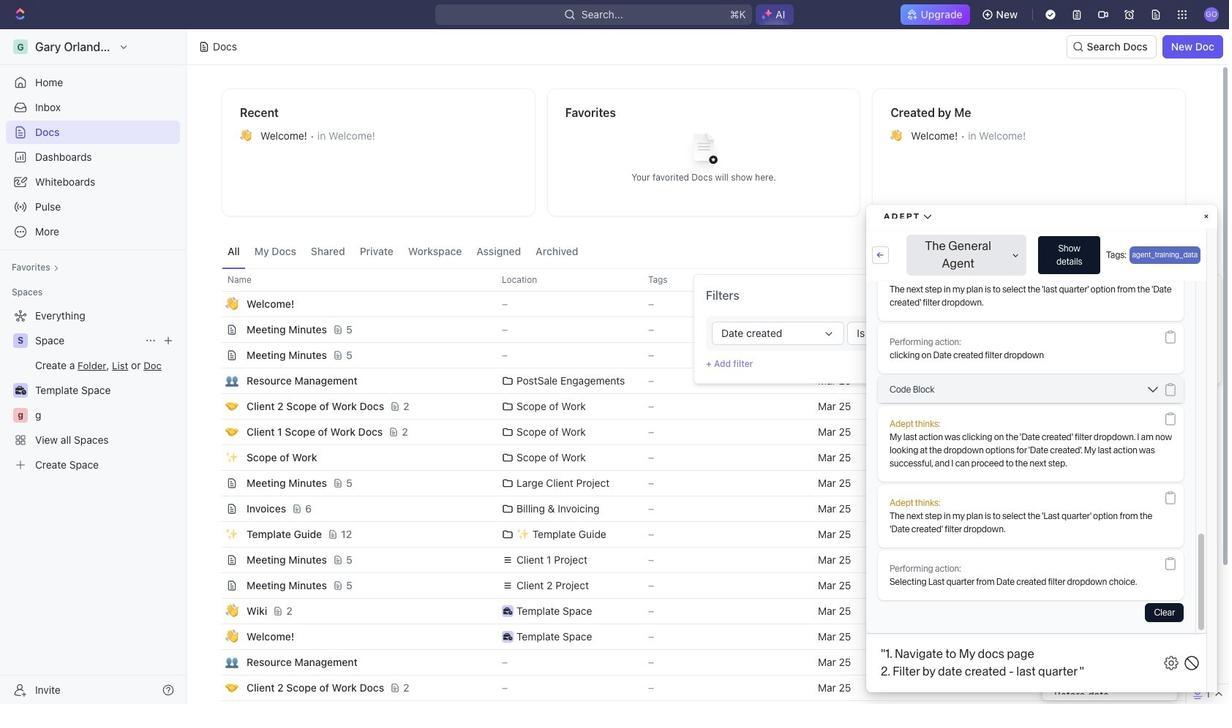 Task type: locate. For each thing, give the bounding box(es) containing it.
0 vertical spatial business time image
[[503, 608, 512, 615]]

table
[[206, 269, 1186, 705]]

row
[[206, 269, 1186, 292], [206, 291, 1186, 318], [206, 317, 1186, 343], [206, 342, 1186, 369], [206, 368, 1186, 394], [206, 394, 1186, 420], [206, 419, 1186, 446], [206, 445, 1186, 471], [206, 471, 1186, 497], [206, 496, 1186, 522], [206, 522, 1186, 548], [206, 547, 1186, 574], [206, 573, 1186, 599], [206, 599, 1186, 625], [206, 624, 1186, 651], [206, 650, 1186, 676], [206, 675, 1186, 702], [222, 701, 1186, 705]]

sidebar navigation
[[0, 29, 187, 705]]

tab list
[[222, 234, 584, 269]]

space, , element
[[13, 334, 28, 348]]

business time image
[[503, 608, 512, 615], [503, 634, 512, 641]]

column header
[[206, 269, 222, 292]]

1 vertical spatial business time image
[[503, 634, 512, 641]]

cell
[[206, 292, 222, 317], [1044, 292, 1161, 317], [206, 318, 222, 342], [206, 343, 222, 368], [1044, 343, 1161, 368], [206, 369, 222, 394], [206, 394, 222, 419], [206, 420, 222, 445], [206, 446, 222, 471], [1161, 446, 1186, 471], [206, 471, 222, 496], [206, 497, 222, 522], [206, 522, 222, 547], [1044, 522, 1161, 547], [1161, 522, 1186, 547], [206, 548, 222, 573], [1044, 548, 1161, 573], [206, 574, 222, 599], [1161, 574, 1186, 599], [206, 599, 222, 624], [926, 599, 1044, 624], [1044, 599, 1161, 624], [206, 625, 222, 650], [206, 651, 222, 675], [1044, 651, 1161, 675], [206, 676, 222, 701], [809, 702, 926, 705], [926, 702, 1044, 705], [1044, 702, 1161, 705], [1161, 702, 1186, 705]]



Task type: describe. For each thing, give the bounding box(es) containing it.
no favorited docs image
[[675, 122, 733, 180]]

2 business time image from the top
[[503, 634, 512, 641]]

Search... text field
[[1071, 322, 1162, 344]]

1 business time image from the top
[[503, 608, 512, 615]]



Task type: vqa. For each thing, say whether or not it's contained in the screenshot.
Onboarding checklist button icon
no



